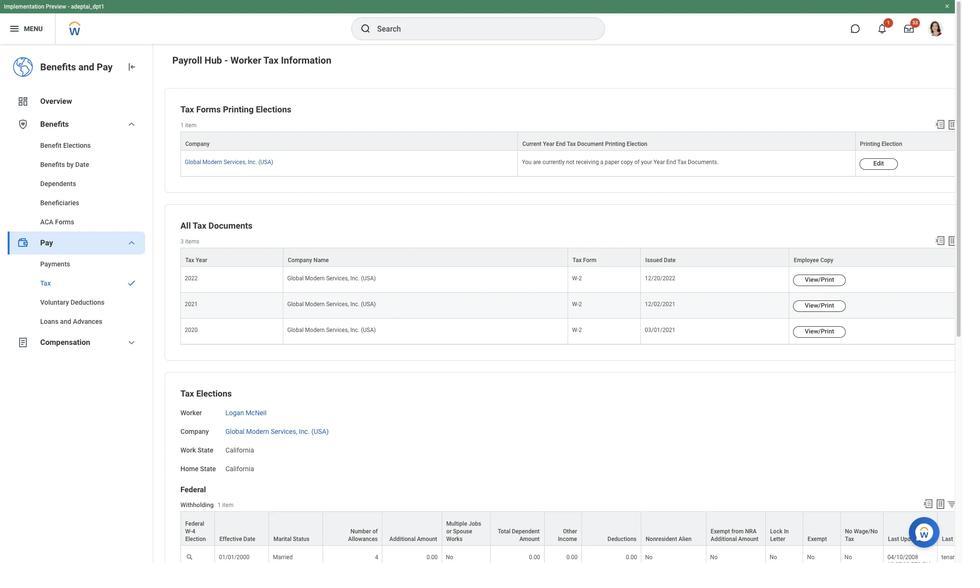Task type: vqa. For each thing, say whether or not it's contained in the screenshot.
right inbox image
no



Task type: describe. For each thing, give the bounding box(es) containing it.
benefits for benefits and pay
[[40, 61, 76, 73]]

view/print button for 12/20/2022
[[794, 275, 846, 286]]

tenantow
[[942, 554, 962, 561]]

2 for 03/01/2021
[[579, 327, 582, 334]]

amount inside exempt from nra additional amount
[[739, 536, 759, 543]]

01/01/2000
[[219, 554, 250, 561]]

overview link
[[8, 90, 145, 113]]

modern for 12/02/2021
[[305, 301, 325, 308]]

1 0.00 from the left
[[427, 554, 438, 561]]

(usa) inside edit row
[[259, 159, 273, 166]]

1 vertical spatial worker
[[181, 410, 202, 417]]

2 horizontal spatial elections
[[256, 104, 292, 114]]

name
[[314, 257, 329, 264]]

exempt for exempt
[[808, 536, 827, 543]]

forms for aca
[[55, 218, 74, 226]]

03/01/2021
[[645, 327, 676, 334]]

compensation button
[[8, 331, 145, 354]]

payroll
[[172, 55, 202, 66]]

1 vertical spatial company
[[288, 257, 312, 264]]

nonresident
[[646, 536, 677, 543]]

printing inside popup button
[[860, 141, 881, 148]]

are
[[533, 159, 541, 166]]

employee
[[794, 257, 819, 264]]

benefits element
[[8, 136, 145, 232]]

global for 03/01/2021
[[287, 327, 304, 334]]

california for work state
[[226, 447, 254, 454]]

year for tax year
[[196, 257, 207, 264]]

2 view/print button from the top
[[794, 301, 846, 312]]

no wage/no tax button
[[841, 512, 884, 546]]

2022 element
[[185, 274, 198, 282]]

10:27:38.752
[[888, 562, 921, 564]]

1 additional from the left
[[390, 536, 416, 543]]

global modern services, inc. (usa) for 03/01/2021
[[287, 327, 376, 334]]

last for last upd
[[942, 536, 953, 543]]

federal for federal w-4 election
[[185, 521, 204, 527]]

year for current year end tax document printing election
[[543, 141, 555, 148]]

date inside benefits element
[[75, 161, 89, 169]]

multiple jobs or spouse works button
[[442, 512, 490, 546]]

multiple jobs or spouse works
[[447, 521, 481, 543]]

implementation
[[4, 3, 44, 10]]

profile logan mcneil image
[[928, 21, 944, 38]]

work
[[181, 447, 196, 454]]

no down exempt from nra additional amount on the right bottom of page
[[710, 554, 718, 561]]

copy
[[621, 159, 633, 166]]

0 vertical spatial company
[[185, 141, 210, 148]]

election inside current year end tax document printing election popup button
[[627, 141, 648, 148]]

benefit elections link
[[8, 136, 145, 155]]

benefits and pay
[[40, 61, 113, 73]]

items
[[185, 239, 199, 245]]

item inside withholding 1 item
[[222, 502, 234, 509]]

transformation import image
[[126, 61, 137, 73]]

row for federal
[[181, 512, 962, 546]]

issued date
[[646, 257, 676, 264]]

effective
[[220, 536, 242, 543]]

chevron down small image for compensation
[[126, 337, 137, 349]]

works
[[447, 536, 463, 543]]

1 vertical spatial global modern services, inc. (usa) link
[[226, 426, 329, 436]]

allowances
[[348, 536, 378, 543]]

of inside number of allowances
[[373, 528, 378, 535]]

state for home state
[[200, 465, 216, 473]]

advances
[[73, 318, 102, 326]]

federal for federal
[[181, 486, 206, 495]]

home state
[[181, 465, 216, 473]]

inc. for 12/02/2021
[[350, 301, 360, 308]]

logan mcneil link
[[226, 408, 267, 417]]

current
[[523, 141, 542, 148]]

dependents link
[[8, 174, 145, 193]]

justify image
[[9, 23, 20, 34]]

tenantowner element
[[942, 552, 962, 561]]

row for all tax documents
[[181, 248, 962, 267]]

payments link
[[8, 255, 145, 274]]

or
[[447, 528, 452, 535]]

services, inside edit row
[[224, 159, 246, 166]]

upd
[[955, 536, 962, 543]]

navigation pane region
[[0, 44, 153, 564]]

1 inside withholding 1 item
[[218, 502, 221, 509]]

hub
[[205, 55, 222, 66]]

2020
[[185, 327, 198, 334]]

2 view/print row from the top
[[181, 293, 962, 319]]

election inside federal w-4 election popup button
[[185, 536, 206, 543]]

printing election
[[860, 141, 903, 148]]

last upd
[[942, 536, 962, 543]]

elections for tax elections
[[196, 389, 232, 399]]

global modern services, inc. (usa) link inside edit row
[[185, 157, 273, 166]]

married
[[273, 554, 293, 561]]

pm
[[923, 562, 931, 564]]

tax elections
[[181, 389, 232, 399]]

w- for 12/02/2021
[[572, 301, 579, 308]]

deductions button
[[582, 512, 641, 546]]

your
[[641, 159, 652, 166]]

benefits and pay element
[[40, 60, 118, 74]]

benefit elections
[[40, 142, 91, 149]]

you are currently not receiving a paper copy of your year end tax documents.
[[522, 159, 719, 166]]

tax inside no wage/no tax
[[845, 536, 854, 543]]

2 vertical spatial company
[[181, 428, 209, 436]]

printing election button
[[856, 132, 962, 150]]

alien
[[679, 536, 692, 543]]

global inside edit row
[[185, 159, 201, 166]]

tax year button
[[181, 249, 283, 267]]

and for loans
[[60, 318, 71, 326]]

federal w-4 election
[[185, 521, 206, 543]]

of inside edit row
[[635, 159, 640, 166]]

4 0.00 from the left
[[626, 554, 637, 561]]

you
[[522, 159, 532, 166]]

0 vertical spatial pay
[[97, 61, 113, 73]]

2 for 12/02/2021
[[579, 301, 582, 308]]

printing inside popup button
[[605, 141, 626, 148]]

total
[[498, 528, 511, 535]]

- for adeptai_dpt1
[[68, 3, 69, 10]]

no down letter
[[770, 554, 777, 561]]

pay button
[[8, 232, 145, 255]]

withholding 1 item
[[181, 502, 234, 509]]

employee copy button
[[790, 249, 962, 267]]

view/print button for 03/01/2021
[[794, 327, 846, 338]]

spouse
[[453, 528, 472, 535]]

toolbar for tax elections
[[919, 499, 962, 512]]

1 item
[[181, 122, 197, 129]]

33
[[913, 20, 918, 25]]

check image
[[126, 279, 137, 288]]

2020 element
[[185, 325, 198, 334]]

global modern services, inc. (usa) for 12/20/2022
[[287, 275, 376, 282]]

marital
[[274, 536, 292, 543]]

export to excel image for tax forms printing elections
[[935, 119, 946, 130]]

year inside edit row
[[654, 159, 665, 166]]

toolbar for payroll hub - worker tax information
[[931, 236, 962, 248]]

- for worker
[[224, 55, 228, 66]]

no down works in the left bottom of the page
[[446, 554, 453, 561]]

document alt image
[[17, 337, 29, 349]]

benefits by date link
[[8, 155, 145, 174]]

end inside edit row
[[667, 159, 676, 166]]

view/print for 03/01/2021
[[805, 328, 834, 335]]

04/10/2008
[[888, 554, 918, 561]]

2021
[[185, 301, 198, 308]]

3
[[181, 239, 184, 245]]

effective date
[[220, 536, 255, 543]]

currently
[[543, 159, 565, 166]]

forms for tax
[[196, 104, 221, 114]]

lock in letter button
[[766, 512, 803, 546]]

beneficiaries link
[[8, 193, 145, 213]]

aca forms link
[[8, 213, 145, 232]]

edit button
[[860, 159, 898, 170]]

w-2 for 12/20/2022
[[572, 275, 582, 282]]

last upd button
[[938, 512, 962, 546]]

voluntary deductions link
[[8, 293, 145, 312]]

services, for 12/02/2021
[[326, 301, 349, 308]]

other
[[563, 528, 577, 535]]

2 0.00 from the left
[[529, 554, 540, 561]]

33 button
[[899, 18, 920, 39]]

paper
[[605, 159, 620, 166]]

and for benefits
[[78, 61, 94, 73]]

nonresident alien button
[[642, 512, 706, 546]]



Task type: locate. For each thing, give the bounding box(es) containing it.
election down withholding
[[185, 536, 206, 543]]

2 vertical spatial 1
[[218, 502, 221, 509]]

company name
[[288, 257, 329, 264]]

2 horizontal spatial date
[[664, 257, 676, 264]]

and right loans
[[60, 318, 71, 326]]

0.00
[[427, 554, 438, 561], [529, 554, 540, 561], [567, 554, 578, 561], [626, 554, 637, 561]]

benefits up the overview
[[40, 61, 76, 73]]

forms up 1 item on the left top
[[196, 104, 221, 114]]

1 for 1 item
[[181, 122, 184, 129]]

0 vertical spatial toolbar
[[931, 119, 962, 132]]

logan mcneil
[[226, 410, 267, 417]]

view/print button
[[794, 275, 846, 286], [794, 301, 846, 312], [794, 327, 846, 338]]

benefits for benefits by date
[[40, 161, 65, 169]]

1 horizontal spatial elections
[[196, 389, 232, 399]]

0 horizontal spatial election
[[185, 536, 206, 543]]

inbox large image
[[904, 24, 914, 34]]

company up work state at the bottom left
[[181, 428, 209, 436]]

task pay image
[[17, 237, 29, 249]]

-
[[68, 3, 69, 10], [224, 55, 228, 66]]

0 vertical spatial and
[[78, 61, 94, 73]]

date right effective
[[244, 536, 255, 543]]

of left your
[[635, 159, 640, 166]]

1 view/print button from the top
[[794, 275, 846, 286]]

1 2 from the top
[[579, 275, 582, 282]]

2 california from the top
[[226, 465, 254, 473]]

year up 2022 element
[[196, 257, 207, 264]]

worker right hub
[[231, 55, 261, 66]]

1 vertical spatial pay
[[40, 238, 53, 248]]

chevron down small image inside benefits dropdown button
[[126, 119, 137, 130]]

1 last from the left
[[888, 536, 899, 543]]

tax inside edit row
[[678, 159, 687, 166]]

1 vertical spatial benefits
[[40, 120, 69, 129]]

additional amount button
[[383, 512, 442, 546]]

2 benefits from the top
[[40, 120, 69, 129]]

additional inside exempt from nra additional amount
[[711, 536, 737, 543]]

(usa) for 03/01/2021
[[361, 327, 376, 334]]

1 horizontal spatial deductions
[[608, 536, 637, 543]]

company left name
[[288, 257, 312, 264]]

2 horizontal spatial 1
[[887, 20, 890, 25]]

state
[[198, 447, 213, 454], [200, 465, 216, 473]]

tax inside pay element
[[40, 280, 51, 287]]

1 horizontal spatial date
[[244, 536, 255, 543]]

year right your
[[654, 159, 665, 166]]

view/print for 12/20/2022
[[805, 276, 834, 284]]

0 vertical spatial benefits
[[40, 61, 76, 73]]

services,
[[224, 159, 246, 166], [326, 275, 349, 282], [326, 301, 349, 308], [326, 327, 349, 334], [271, 428, 297, 436]]

federal up withholding
[[181, 486, 206, 495]]

0 vertical spatial global modern services, inc. (usa) link
[[185, 157, 273, 166]]

4 down withholding
[[192, 528, 195, 535]]

toolbar
[[931, 119, 962, 132], [931, 236, 962, 248], [919, 499, 962, 512]]

no inside no wage/no tax
[[845, 528, 853, 535]]

exempt from nra additional amount
[[711, 528, 759, 543]]

documents
[[209, 221, 253, 231]]

3 2 from the top
[[579, 327, 582, 334]]

0 horizontal spatial year
[[196, 257, 207, 264]]

0 vertical spatial 1
[[887, 20, 890, 25]]

benefits up benefit
[[40, 120, 69, 129]]

2 vertical spatial view/print button
[[794, 327, 846, 338]]

1 california element from the top
[[226, 445, 254, 454]]

0 horizontal spatial worker
[[181, 410, 202, 417]]

2 amount from the left
[[520, 536, 540, 543]]

amount inside total dependent amount
[[520, 536, 540, 543]]

global modern services, inc. (usa)
[[185, 159, 273, 166], [287, 275, 376, 282], [287, 301, 376, 308], [287, 327, 376, 334], [226, 428, 329, 436]]

california right the home state
[[226, 465, 254, 473]]

1 amount from the left
[[417, 536, 437, 543]]

1 vertical spatial california
[[226, 465, 254, 473]]

current year end tax document printing election
[[523, 141, 648, 148]]

document
[[577, 141, 604, 148]]

w-2 for 03/01/2021
[[572, 327, 582, 334]]

jobs
[[469, 521, 481, 527]]

1 horizontal spatial year
[[543, 141, 555, 148]]

benefits inside dropdown button
[[40, 120, 69, 129]]

no down nonresident
[[645, 554, 653, 561]]

4 down allowances
[[375, 554, 378, 561]]

1 chevron down small image from the top
[[126, 119, 137, 130]]

global
[[185, 159, 201, 166], [287, 275, 304, 282], [287, 301, 304, 308], [287, 327, 304, 334], [226, 428, 245, 436]]

elections inside benefits element
[[63, 142, 91, 149]]

california element down logan
[[226, 445, 254, 454]]

0 vertical spatial 4
[[192, 528, 195, 535]]

all tax documents
[[181, 221, 253, 231]]

2 w-2 from the top
[[572, 301, 582, 308]]

- inside menu banner
[[68, 3, 69, 10]]

election up your
[[627, 141, 648, 148]]

1 for 1
[[887, 20, 890, 25]]

1 vertical spatial export to worksheets image
[[947, 236, 959, 247]]

global for 12/02/2021
[[287, 301, 304, 308]]

company name button
[[284, 249, 568, 267]]

export to worksheets image for payroll hub - worker tax information
[[947, 236, 959, 247]]

1 export to excel image from the top
[[935, 119, 946, 130]]

row
[[181, 132, 962, 151], [181, 248, 962, 267], [181, 512, 962, 546], [181, 546, 962, 564]]

search image
[[360, 23, 372, 34]]

1 horizontal spatial last
[[942, 536, 953, 543]]

california for home state
[[226, 465, 254, 473]]

no down no wage/no tax
[[845, 554, 852, 561]]

2 california element from the top
[[226, 463, 254, 473]]

0 horizontal spatial item
[[185, 122, 197, 129]]

view/print row
[[181, 267, 962, 293], [181, 293, 962, 319], [181, 319, 962, 345]]

additional amount
[[390, 536, 437, 543]]

pay
[[97, 61, 113, 73], [40, 238, 53, 248]]

0 horizontal spatial end
[[556, 141, 566, 148]]

marital status button
[[269, 512, 323, 546]]

0 vertical spatial view/print button
[[794, 275, 846, 286]]

0 vertical spatial 2
[[579, 275, 582, 282]]

w- for 03/01/2021
[[572, 327, 579, 334]]

1 horizontal spatial exempt
[[808, 536, 827, 543]]

exempt for exempt from nra additional amount
[[711, 528, 730, 535]]

deductions left nonresident
[[608, 536, 637, 543]]

from
[[732, 528, 744, 535]]

no down exempt popup button
[[807, 554, 815, 561]]

total dependent amount
[[498, 528, 540, 543]]

export to excel image
[[923, 499, 934, 510]]

0 vertical spatial worker
[[231, 55, 261, 66]]

pay left the transformation import image on the top
[[97, 61, 113, 73]]

1 benefits from the top
[[40, 61, 76, 73]]

0 vertical spatial exempt
[[711, 528, 730, 535]]

payroll hub - worker tax information
[[172, 55, 332, 66]]

company down 1 item on the left top
[[185, 141, 210, 148]]

pay inside dropdown button
[[40, 238, 53, 248]]

1 vertical spatial deductions
[[608, 536, 637, 543]]

amount down nra
[[739, 536, 759, 543]]

preview
[[46, 3, 66, 10]]

export to worksheets image
[[947, 119, 959, 131], [947, 236, 959, 247], [935, 499, 947, 511]]

1 vertical spatial state
[[200, 465, 216, 473]]

year right current
[[543, 141, 555, 148]]

0 vertical spatial federal
[[181, 486, 206, 495]]

forms right aca
[[55, 218, 74, 226]]

amount left works in the left bottom of the page
[[417, 536, 437, 543]]

1 vertical spatial exempt
[[808, 536, 827, 543]]

0.00 down additional amount
[[427, 554, 438, 561]]

last inside last updated "popup button"
[[888, 536, 899, 543]]

in
[[784, 528, 789, 535]]

last left updated
[[888, 536, 899, 543]]

0 vertical spatial export to worksheets image
[[947, 119, 959, 131]]

4 inside 'federal w-4 election'
[[192, 528, 195, 535]]

2 vertical spatial 2
[[579, 327, 582, 334]]

1 vertical spatial end
[[667, 159, 676, 166]]

forms
[[196, 104, 221, 114], [55, 218, 74, 226]]

4 row from the top
[[181, 546, 962, 564]]

last for last updated
[[888, 536, 899, 543]]

row containing federal w-4 election
[[181, 512, 962, 546]]

0 horizontal spatial printing
[[223, 104, 254, 114]]

menu banner
[[0, 0, 955, 44]]

1 button
[[872, 18, 893, 39]]

modern for 12/20/2022
[[305, 275, 325, 282]]

election up edit
[[882, 141, 903, 148]]

aca
[[40, 218, 53, 226]]

0 vertical spatial item
[[185, 122, 197, 129]]

1 vertical spatial of
[[373, 528, 378, 535]]

3 0.00 from the left
[[567, 554, 578, 561]]

0 vertical spatial w-2
[[572, 275, 582, 282]]

1 horizontal spatial election
[[627, 141, 648, 148]]

3 view/print button from the top
[[794, 327, 846, 338]]

0 vertical spatial date
[[75, 161, 89, 169]]

3 view/print from the top
[[805, 328, 834, 335]]

- right preview
[[68, 3, 69, 10]]

export to excel image
[[935, 119, 946, 130], [935, 236, 946, 246]]

1 vertical spatial export to excel image
[[935, 236, 946, 246]]

california element
[[226, 445, 254, 454], [226, 463, 254, 473]]

beneficiaries
[[40, 199, 79, 207]]

1 vertical spatial california element
[[226, 463, 254, 473]]

last updated
[[888, 536, 922, 543]]

last left upd
[[942, 536, 953, 543]]

documents.
[[688, 159, 719, 166]]

forms inside aca forms link
[[55, 218, 74, 226]]

2 chevron down small image from the top
[[126, 337, 137, 349]]

0 horizontal spatial of
[[373, 528, 378, 535]]

pay element
[[8, 255, 145, 331]]

2 2 from the top
[[579, 301, 582, 308]]

not
[[566, 159, 575, 166]]

california down logan
[[226, 447, 254, 454]]

0 vertical spatial end
[[556, 141, 566, 148]]

0 vertical spatial view/print
[[805, 276, 834, 284]]

1 vertical spatial 1
[[181, 122, 184, 129]]

2 export to excel image from the top
[[935, 236, 946, 246]]

2 vertical spatial benefits
[[40, 161, 65, 169]]

end
[[556, 141, 566, 148], [667, 159, 676, 166]]

california element for work state
[[226, 445, 254, 454]]

1 horizontal spatial 4
[[375, 554, 378, 561]]

3 view/print row from the top
[[181, 319, 962, 345]]

1 horizontal spatial worker
[[231, 55, 261, 66]]

deductions up advances
[[71, 299, 105, 306]]

1 horizontal spatial item
[[222, 502, 234, 509]]

2 horizontal spatial amount
[[739, 536, 759, 543]]

1 vertical spatial w-2
[[572, 301, 582, 308]]

0 vertical spatial of
[[635, 159, 640, 166]]

0 horizontal spatial deductions
[[71, 299, 105, 306]]

1 w-2 from the top
[[572, 275, 582, 282]]

loans and advances
[[40, 318, 102, 326]]

1 vertical spatial and
[[60, 318, 71, 326]]

other income
[[558, 528, 577, 543]]

12/02/2021
[[645, 301, 676, 308]]

inc. for 03/01/2021
[[350, 327, 360, 334]]

implementation preview -   adeptai_dpt1
[[4, 3, 104, 10]]

end right your
[[667, 159, 676, 166]]

Search Workday  search field
[[377, 18, 585, 39]]

pay down aca
[[40, 238, 53, 248]]

(usa) for 12/20/2022
[[361, 275, 376, 282]]

status
[[293, 536, 310, 543]]

date for issued date
[[664, 257, 676, 264]]

row for tax forms printing elections
[[181, 132, 962, 151]]

tax form button
[[569, 249, 641, 267]]

2 vertical spatial date
[[244, 536, 255, 543]]

1 vertical spatial 2
[[579, 301, 582, 308]]

tax form
[[573, 257, 597, 264]]

1 horizontal spatial additional
[[711, 536, 737, 543]]

date
[[75, 161, 89, 169], [664, 257, 676, 264], [244, 536, 255, 543]]

modern for 03/01/2021
[[305, 327, 325, 334]]

state right home
[[200, 465, 216, 473]]

0 vertical spatial state
[[198, 447, 213, 454]]

letter
[[770, 536, 786, 543]]

row containing company
[[181, 132, 962, 151]]

0 vertical spatial california
[[226, 447, 254, 454]]

row containing 01/01/2000
[[181, 546, 962, 564]]

services, for 03/01/2021
[[326, 327, 349, 334]]

global modern services, inc. (usa) inside edit row
[[185, 159, 273, 166]]

w-
[[572, 275, 579, 282], [572, 301, 579, 308], [572, 327, 579, 334], [185, 528, 192, 535]]

wage/no
[[854, 528, 878, 535]]

federal w-4 election button
[[181, 512, 215, 546]]

all
[[181, 221, 191, 231]]

deductions inside popup button
[[608, 536, 637, 543]]

2 horizontal spatial year
[[654, 159, 665, 166]]

additional right allowances
[[390, 536, 416, 543]]

exempt left from
[[711, 528, 730, 535]]

w- inside 'federal w-4 election'
[[185, 528, 192, 535]]

date inside 'popup button'
[[244, 536, 255, 543]]

date for effective date
[[244, 536, 255, 543]]

1 horizontal spatial amount
[[520, 536, 540, 543]]

federal down withholding
[[185, 521, 204, 527]]

2 vertical spatial w-2
[[572, 327, 582, 334]]

home
[[181, 465, 199, 473]]

1 horizontal spatial pay
[[97, 61, 113, 73]]

exempt button
[[804, 512, 841, 546]]

benefits image
[[17, 119, 29, 130]]

0 vertical spatial deductions
[[71, 299, 105, 306]]

date right by
[[75, 161, 89, 169]]

1 view/print row from the top
[[181, 267, 962, 293]]

1 vertical spatial year
[[654, 159, 665, 166]]

global for 12/20/2022
[[287, 275, 304, 282]]

end inside popup button
[[556, 141, 566, 148]]

loans
[[40, 318, 58, 326]]

and inside pay element
[[60, 318, 71, 326]]

withholding
[[181, 502, 214, 509]]

chevron down small image
[[126, 119, 137, 130], [126, 337, 137, 349]]

and up "overview" link
[[78, 61, 94, 73]]

of up allowances
[[373, 528, 378, 535]]

state right work
[[198, 447, 213, 454]]

global modern services, inc. (usa) link
[[185, 157, 273, 166], [226, 426, 329, 436]]

row containing tax year
[[181, 248, 962, 267]]

0.00 down deductions popup button
[[626, 554, 637, 561]]

1 vertical spatial chevron down small image
[[126, 337, 137, 349]]

date right issued at the top of page
[[664, 257, 676, 264]]

by
[[67, 161, 74, 169]]

0 horizontal spatial date
[[75, 161, 89, 169]]

3 benefits from the top
[[40, 161, 65, 169]]

tax
[[264, 55, 279, 66], [181, 104, 194, 114], [567, 141, 576, 148], [678, 159, 687, 166], [193, 221, 206, 231], [185, 257, 194, 264], [573, 257, 582, 264], [40, 280, 51, 287], [181, 389, 194, 399], [845, 536, 854, 543]]

2 additional from the left
[[711, 536, 737, 543]]

0 vertical spatial forms
[[196, 104, 221, 114]]

1 vertical spatial view/print
[[805, 302, 834, 309]]

issued date button
[[641, 249, 789, 267]]

0 vertical spatial export to excel image
[[935, 119, 946, 130]]

last updated button
[[884, 512, 938, 546]]

2 vertical spatial export to worksheets image
[[935, 499, 947, 511]]

lock in letter
[[770, 528, 789, 543]]

- right hub
[[224, 55, 228, 66]]

view/print
[[805, 276, 834, 284], [805, 302, 834, 309], [805, 328, 834, 335]]

other income button
[[545, 512, 582, 546]]

0 vertical spatial year
[[543, 141, 555, 148]]

exempt right lock in letter popup button in the bottom of the page
[[808, 536, 827, 543]]

1 vertical spatial date
[[664, 257, 676, 264]]

modern inside edit row
[[203, 159, 222, 166]]

1 vertical spatial elections
[[63, 142, 91, 149]]

2 vertical spatial toolbar
[[919, 499, 962, 512]]

1 horizontal spatial 1
[[218, 502, 221, 509]]

elections for benefit elections
[[63, 142, 91, 149]]

w-2 for 12/02/2021
[[572, 301, 582, 308]]

employee copy
[[794, 257, 834, 264]]

1 row from the top
[[181, 132, 962, 151]]

election
[[627, 141, 648, 148], [882, 141, 903, 148], [185, 536, 206, 543]]

4
[[192, 528, 195, 535], [375, 554, 378, 561]]

multiple
[[447, 521, 467, 527]]

inc. inside edit row
[[248, 159, 257, 166]]

global modern services, inc. (usa) for 12/02/2021
[[287, 301, 376, 308]]

worker down tax elections
[[181, 410, 202, 417]]

2 for 12/20/2022
[[579, 275, 582, 282]]

state for work state
[[198, 447, 213, 454]]

last
[[888, 536, 899, 543], [942, 536, 953, 543]]

3 w-2 from the top
[[572, 327, 582, 334]]

0 horizontal spatial exempt
[[711, 528, 730, 535]]

close environment banner image
[[945, 3, 950, 9]]

dashboard image
[[17, 96, 29, 107]]

1 horizontal spatial of
[[635, 159, 640, 166]]

exempt from nra additional amount button
[[707, 512, 766, 546]]

work state
[[181, 447, 213, 454]]

0 horizontal spatial 4
[[192, 528, 195, 535]]

election inside printing election popup button
[[882, 141, 903, 148]]

1 horizontal spatial -
[[224, 55, 228, 66]]

3 amount from the left
[[739, 536, 759, 543]]

number of allowances button
[[323, 512, 382, 546]]

2 view/print from the top
[[805, 302, 834, 309]]

1 inside button
[[887, 20, 890, 25]]

date inside popup button
[[664, 257, 676, 264]]

edit row
[[181, 151, 962, 177]]

tax year
[[185, 257, 207, 264]]

services, for 12/20/2022
[[326, 275, 349, 282]]

12/20/2022
[[645, 275, 676, 282]]

select to filter grid data image
[[947, 500, 958, 510]]

voluntary deductions
[[40, 299, 105, 306]]

federal inside 'federal w-4 election'
[[185, 521, 204, 527]]

0 horizontal spatial pay
[[40, 238, 53, 248]]

nra
[[745, 528, 757, 535]]

1 horizontal spatial and
[[78, 61, 94, 73]]

export to excel image for all tax documents
[[935, 236, 946, 246]]

1 vertical spatial -
[[224, 55, 228, 66]]

export to worksheets image for tax elections
[[935, 499, 947, 511]]

no wage/no tax
[[845, 528, 878, 543]]

dependent
[[512, 528, 540, 535]]

0 vertical spatial california element
[[226, 445, 254, 454]]

additional down from
[[711, 536, 737, 543]]

0.00 down total dependent amount
[[529, 554, 540, 561]]

chevron down small image for benefits
[[126, 119, 137, 130]]

1 vertical spatial 4
[[375, 554, 378, 561]]

form
[[583, 257, 597, 264]]

married element
[[273, 552, 293, 561]]

california element right the home state
[[226, 463, 254, 473]]

chevron down small image
[[126, 237, 137, 249]]

last inside last upd popup button
[[942, 536, 953, 543]]

w- for 12/20/2022
[[572, 275, 579, 282]]

1 horizontal spatial end
[[667, 159, 676, 166]]

logan
[[226, 410, 244, 417]]

tax inside popup button
[[573, 257, 582, 264]]

modern
[[203, 159, 222, 166], [305, 275, 325, 282], [305, 301, 325, 308], [305, 327, 325, 334], [246, 428, 269, 436]]

0 vertical spatial elections
[[256, 104, 292, 114]]

worker
[[231, 55, 261, 66], [181, 410, 202, 417]]

copy
[[821, 257, 834, 264]]

effective date button
[[215, 512, 269, 546]]

2021 element
[[185, 299, 198, 308]]

2 vertical spatial view/print
[[805, 328, 834, 335]]

2 vertical spatial elections
[[196, 389, 232, 399]]

2 last from the left
[[942, 536, 953, 543]]

end up 'currently'
[[556, 141, 566, 148]]

2
[[579, 275, 582, 282], [579, 301, 582, 308], [579, 327, 582, 334]]

benefits for benefits
[[40, 120, 69, 129]]

(usa) for 12/02/2021
[[361, 301, 376, 308]]

printing
[[223, 104, 254, 114], [605, 141, 626, 148], [860, 141, 881, 148]]

1 california from the top
[[226, 447, 254, 454]]

company button
[[181, 132, 518, 150]]

1 view/print from the top
[[805, 276, 834, 284]]

no left wage/no
[[845, 528, 853, 535]]

2 row from the top
[[181, 248, 962, 267]]

1 vertical spatial federal
[[185, 521, 204, 527]]

benefits left by
[[40, 161, 65, 169]]

inc. for 12/20/2022
[[350, 275, 360, 282]]

3 row from the top
[[181, 512, 962, 546]]

0 horizontal spatial amount
[[417, 536, 437, 543]]

california element for home state
[[226, 463, 254, 473]]

0.00 down income
[[567, 554, 578, 561]]

1 horizontal spatial forms
[[196, 104, 221, 114]]

issued
[[646, 257, 663, 264]]

exempt inside exempt from nra additional amount
[[711, 528, 730, 535]]

amount down dependent
[[520, 536, 540, 543]]

deductions inside pay element
[[71, 299, 105, 306]]

1 horizontal spatial printing
[[605, 141, 626, 148]]

notifications large image
[[878, 24, 887, 34]]



